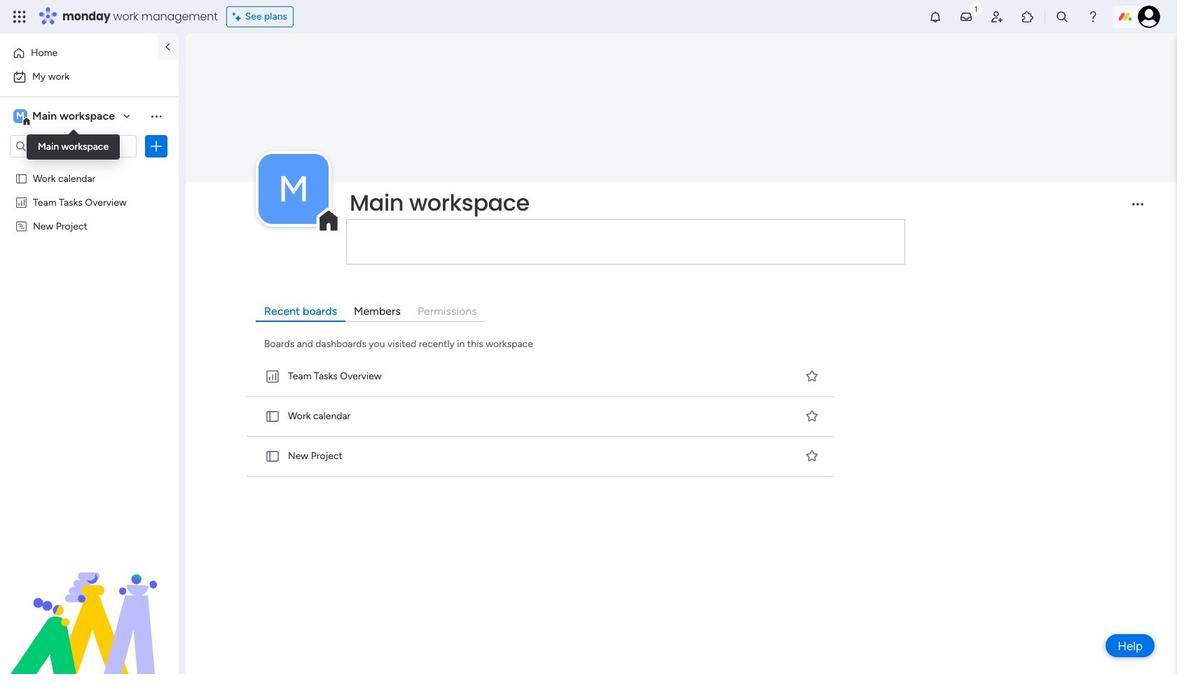 Task type: vqa. For each thing, say whether or not it's contained in the screenshot.
START A BOARD DISCUSSION image
no



Task type: describe. For each thing, give the bounding box(es) containing it.
0 horizontal spatial public dashboard image
[[15, 195, 28, 209]]

public board image
[[15, 172, 28, 185]]

1 add to favorites image from the top
[[805, 369, 819, 383]]

workspace options image
[[149, 109, 163, 123]]

lottie animation image
[[0, 533, 179, 675]]

notifications image
[[928, 10, 942, 24]]

1 public board image from the top
[[265, 409, 280, 424]]

options image
[[149, 139, 163, 153]]

add to favorites image for first public board icon from the bottom of the quick search results list box
[[805, 449, 819, 463]]

2 public board image from the top
[[265, 449, 280, 464]]

public dashboard image inside quick search results list box
[[265, 369, 280, 385]]

lottie animation element
[[0, 533, 179, 675]]

monday marketplace image
[[1021, 10, 1035, 24]]

see plans image
[[232, 9, 245, 25]]



Task type: locate. For each thing, give the bounding box(es) containing it.
0 horizontal spatial workspace image
[[13, 109, 27, 124]]

invite members image
[[990, 10, 1004, 24]]

2 vertical spatial add to favorites image
[[805, 449, 819, 463]]

1 vertical spatial public dashboard image
[[265, 369, 280, 385]]

None field
[[346, 188, 1120, 218]]

option
[[8, 42, 149, 64], [8, 66, 170, 88], [0, 166, 179, 168]]

quick search results list box
[[244, 357, 839, 477]]

0 vertical spatial public dashboard image
[[15, 195, 28, 209]]

1 vertical spatial add to favorites image
[[805, 409, 819, 423]]

None text field
[[346, 219, 905, 265]]

3 add to favorites image from the top
[[805, 449, 819, 463]]

1 horizontal spatial public dashboard image
[[265, 369, 280, 385]]

public board image
[[265, 409, 280, 424], [265, 449, 280, 464]]

public dashboard image
[[15, 195, 28, 209], [265, 369, 280, 385]]

1 vertical spatial public board image
[[265, 449, 280, 464]]

workspace selection element
[[13, 108, 117, 126]]

2 vertical spatial option
[[0, 166, 179, 168]]

jacob simon image
[[1138, 6, 1160, 28]]

Search in workspace field
[[29, 138, 117, 154]]

2 add to favorites image from the top
[[805, 409, 819, 423]]

0 vertical spatial public board image
[[265, 409, 280, 424]]

search everything image
[[1055, 10, 1069, 24]]

update feed image
[[959, 10, 973, 24]]

workspace image
[[13, 109, 27, 124], [259, 154, 329, 224]]

0 vertical spatial option
[[8, 42, 149, 64]]

1 image
[[970, 1, 982, 16]]

0 vertical spatial add to favorites image
[[805, 369, 819, 383]]

add to favorites image for 1st public board icon from the top
[[805, 409, 819, 423]]

1 vertical spatial workspace image
[[259, 154, 329, 224]]

0 vertical spatial workspace image
[[13, 109, 27, 124]]

help image
[[1086, 10, 1100, 24]]

select product image
[[13, 10, 27, 24]]

1 vertical spatial option
[[8, 66, 170, 88]]

list box
[[0, 164, 179, 427]]

1 horizontal spatial workspace image
[[259, 154, 329, 224]]

add to favorites image
[[805, 369, 819, 383], [805, 409, 819, 423], [805, 449, 819, 463]]

workspace image inside workspace selection element
[[13, 109, 27, 124]]



